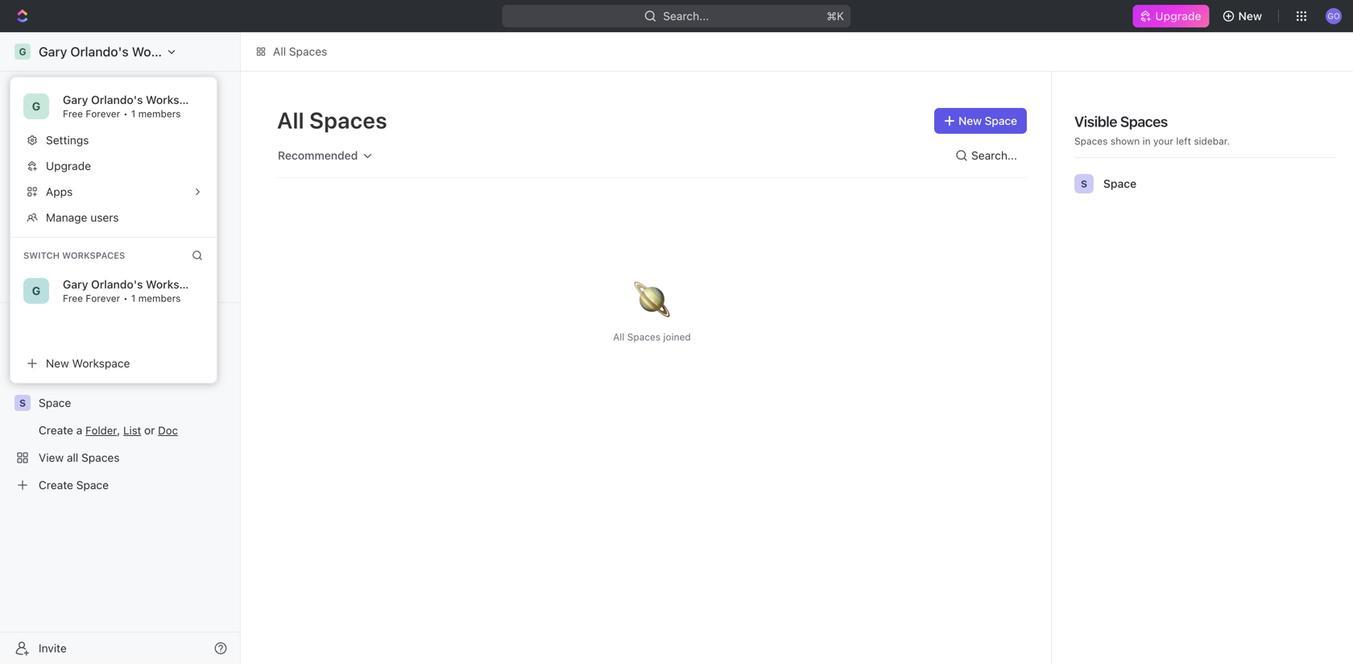 Task type: describe. For each thing, give the bounding box(es) containing it.
1 vertical spatial space, , element
[[15, 395, 31, 411]]

all spaces joined
[[613, 331, 691, 342]]

⌘k
[[827, 9, 845, 23]]

g for gary orlando's workspace, , element to the bottom
[[32, 284, 40, 297]]

1 horizontal spatial space, , element
[[1075, 174, 1094, 193]]

sidebar.
[[1195, 135, 1231, 147]]

upgrade button
[[17, 153, 210, 179]]

upgrade inside button
[[46, 159, 91, 172]]

search... inside button
[[972, 149, 1018, 162]]

workspace down 'goals' link
[[146, 278, 205, 291]]

g for the middle gary orlando's workspace, , element
[[32, 100, 40, 113]]

dashboards
[[39, 166, 101, 180]]

forever for gary orlando's workspace, , element to the bottom
[[86, 293, 120, 304]]

joined
[[664, 331, 691, 342]]

forever for the middle gary orlando's workspace, , element
[[86, 108, 120, 119]]

left
[[1177, 135, 1192, 147]]

docs
[[39, 139, 65, 152]]

0 vertical spatial all
[[273, 45, 286, 58]]

spaces inside sidebar navigation
[[13, 344, 47, 355]]

2 vertical spatial gary orlando's workspace, , element
[[23, 278, 49, 304]]

s for the bottommost space, , element
[[19, 397, 26, 409]]

2 vertical spatial orlando's
[[91, 278, 143, 291]]

1 vertical spatial gary orlando's workspace
[[63, 93, 205, 106]]

workspace inside button
[[72, 357, 130, 370]]

home link
[[6, 78, 234, 104]]

new for new space
[[959, 114, 982, 127]]

new for new workspace
[[46, 357, 69, 370]]

invite
[[39, 641, 67, 655]]

gary orlando's workspace, , element inside sidebar navigation
[[15, 44, 31, 60]]

g for gary orlando's workspace, , element within sidebar navigation
[[19, 46, 26, 57]]

workspace inside sidebar navigation
[[132, 44, 199, 59]]

switch workspaces
[[23, 250, 125, 261]]

shown
[[1111, 135, 1141, 147]]

new space
[[959, 114, 1018, 127]]

2 members from the top
[[138, 293, 181, 304]]

manage users button
[[17, 205, 210, 230]]

2 vertical spatial gary
[[63, 278, 88, 291]]

apps
[[46, 185, 73, 198]]

1 vertical spatial all
[[277, 107, 305, 133]]

home
[[39, 84, 69, 98]]

in
[[1143, 135, 1151, 147]]

gary orlando's workspace inside sidebar navigation
[[39, 44, 199, 59]]

upgrade link
[[1133, 5, 1210, 27]]

1 vertical spatial orlando's
[[91, 93, 143, 106]]

2 free forever from the top
[[63, 293, 120, 304]]

1 free from the top
[[63, 108, 83, 119]]

visible spaces spaces shown in your left sidebar.
[[1075, 113, 1231, 147]]

1 1 from the top
[[131, 108, 136, 119]]

0 horizontal spatial search...
[[664, 9, 710, 23]]

inbox
[[39, 112, 67, 125]]

0 vertical spatial all spaces
[[273, 45, 327, 58]]

settings
[[46, 133, 89, 147]]

apps button
[[17, 179, 210, 205]]



Task type: locate. For each thing, give the bounding box(es) containing it.
new space button
[[935, 108, 1027, 134]]

your
[[1154, 135, 1174, 147]]

orlando's up home link at the top left of page
[[70, 44, 129, 59]]

2 free from the top
[[63, 293, 83, 304]]

space inside button
[[985, 114, 1018, 127]]

2 horizontal spatial new
[[1239, 9, 1263, 23]]

upgrade
[[1156, 9, 1202, 23], [46, 159, 91, 172]]

new for new
[[1239, 9, 1263, 23]]

1 members down home link at the top left of page
[[131, 108, 181, 119]]

1 horizontal spatial search...
[[972, 149, 1018, 162]]

whiteboards link
[[6, 188, 234, 214]]

space
[[985, 114, 1018, 127], [1104, 177, 1137, 190], [39, 396, 71, 409]]

2 1 members from the top
[[131, 293, 181, 304]]

space, , element
[[1075, 174, 1094, 193], [15, 395, 31, 411]]

manage
[[46, 211, 87, 224]]

0 vertical spatial s
[[1081, 178, 1088, 189]]

search... button
[[949, 143, 1027, 168]]

2 vertical spatial space
[[39, 396, 71, 409]]

docs link
[[6, 133, 234, 159]]

forever down home link at the top left of page
[[86, 108, 120, 119]]

2 1 from the top
[[131, 293, 136, 304]]

0 vertical spatial members
[[138, 108, 181, 119]]

space inside sidebar navigation
[[39, 396, 71, 409]]

free up settings
[[63, 108, 83, 119]]

free forever down workspaces
[[63, 293, 120, 304]]

free
[[63, 108, 83, 119], [63, 293, 83, 304]]

0 horizontal spatial upgrade
[[46, 159, 91, 172]]

1 vertical spatial upgrade
[[46, 159, 91, 172]]

1 vertical spatial free forever
[[63, 293, 120, 304]]

forever down workspaces
[[86, 293, 120, 304]]

dashboards link
[[6, 160, 234, 186]]

1 vertical spatial new
[[959, 114, 982, 127]]

free forever
[[63, 108, 120, 119], [63, 293, 120, 304]]

1 1 members from the top
[[131, 108, 181, 119]]

gary orlando's workspace, , element
[[15, 44, 31, 60], [23, 93, 49, 119], [23, 278, 49, 304]]

0 vertical spatial space
[[985, 114, 1018, 127]]

new button
[[1217, 3, 1272, 29]]

free down switch workspaces
[[63, 293, 83, 304]]

1 vertical spatial 1
[[131, 293, 136, 304]]

gary down switch workspaces
[[63, 278, 88, 291]]

new
[[1239, 9, 1263, 23], [959, 114, 982, 127], [46, 357, 69, 370]]

orlando's down 'goals' link
[[91, 278, 143, 291]]

g
[[19, 46, 26, 57], [32, 100, 40, 113], [32, 284, 40, 297]]

0 vertical spatial orlando's
[[70, 44, 129, 59]]

0 horizontal spatial new
[[46, 357, 69, 370]]

free forever up settings "button"
[[63, 108, 120, 119]]

gary inside sidebar navigation
[[39, 44, 67, 59]]

switch
[[23, 250, 60, 261]]

s inside navigation
[[19, 397, 26, 409]]

space down shown
[[1104, 177, 1137, 190]]

new workspace button
[[17, 351, 210, 376]]

1 vertical spatial 1 members
[[131, 293, 181, 304]]

2 vertical spatial g
[[32, 284, 40, 297]]

1 members for the middle gary orlando's workspace, , element
[[131, 108, 181, 119]]

forever
[[86, 108, 120, 119], [86, 293, 120, 304]]

1 down home link at the top left of page
[[131, 108, 136, 119]]

members
[[138, 108, 181, 119], [138, 293, 181, 304]]

0 vertical spatial new
[[1239, 9, 1263, 23]]

settings button
[[17, 127, 210, 153]]

1
[[131, 108, 136, 119], [131, 293, 136, 304]]

orlando's up settings "button"
[[91, 93, 143, 106]]

0 vertical spatial search...
[[664, 9, 710, 23]]

0 horizontal spatial space
[[39, 396, 71, 409]]

1 members for gary orlando's workspace, , element to the bottom
[[131, 293, 181, 304]]

0 vertical spatial gary
[[39, 44, 67, 59]]

orlando's
[[70, 44, 129, 59], [91, 93, 143, 106], [91, 278, 143, 291]]

1 horizontal spatial s
[[1081, 178, 1088, 189]]

goals
[[39, 249, 68, 262]]

1 horizontal spatial new
[[959, 114, 982, 127]]

g inside sidebar navigation
[[19, 46, 26, 57]]

workspace up home link at the top left of page
[[132, 44, 199, 59]]

1 vertical spatial search...
[[972, 149, 1018, 162]]

space up search... button
[[985, 114, 1018, 127]]

all
[[273, 45, 286, 58], [277, 107, 305, 133], [613, 331, 625, 342]]

workspace up docs link
[[146, 93, 205, 106]]

whiteboards
[[39, 194, 105, 207]]

search...
[[664, 9, 710, 23], [972, 149, 1018, 162]]

workspace
[[132, 44, 199, 59], [146, 93, 205, 106], [146, 278, 205, 291], [72, 357, 130, 370]]

orlando's inside sidebar navigation
[[70, 44, 129, 59]]

sidebar navigation
[[0, 32, 241, 664]]

2 vertical spatial new
[[46, 357, 69, 370]]

gary orlando's workspace up home link at the top left of page
[[39, 44, 199, 59]]

pulse
[[39, 221, 67, 235]]

manage users
[[46, 211, 119, 224]]

0 vertical spatial 1
[[131, 108, 136, 119]]

2 horizontal spatial space
[[1104, 177, 1137, 190]]

members down 'goals' link
[[138, 293, 181, 304]]

1 members from the top
[[138, 108, 181, 119]]

1 down 'goals' link
[[131, 293, 136, 304]]

1 vertical spatial g
[[32, 100, 40, 113]]

0 vertical spatial forever
[[86, 108, 120, 119]]

space down new workspace
[[39, 396, 71, 409]]

1 vertical spatial free
[[63, 293, 83, 304]]

new workspace
[[46, 357, 130, 370]]

1 horizontal spatial upgrade
[[1156, 9, 1202, 23]]

0 vertical spatial upgrade
[[1156, 9, 1202, 23]]

0 vertical spatial free
[[63, 108, 83, 119]]

goals link
[[6, 243, 234, 268]]

1 vertical spatial space
[[1104, 177, 1137, 190]]

s for right space, , element
[[1081, 178, 1088, 189]]

workspaces
[[62, 250, 125, 261]]

pulse link
[[6, 215, 234, 241]]

all spaces
[[273, 45, 327, 58], [277, 107, 388, 133]]

visible
[[1075, 113, 1118, 130]]

0 vertical spatial g
[[19, 46, 26, 57]]

gary orlando's workspace
[[39, 44, 199, 59], [63, 93, 205, 106], [63, 278, 205, 291]]

1 vertical spatial members
[[138, 293, 181, 304]]

1 vertical spatial all spaces
[[277, 107, 388, 133]]

gary orlando's workspace up settings "button"
[[63, 93, 205, 106]]

users
[[90, 211, 119, 224]]

0 vertical spatial free forever
[[63, 108, 120, 119]]

gary up home
[[39, 44, 67, 59]]

1 forever from the top
[[86, 108, 120, 119]]

space link
[[39, 390, 230, 416]]

members down home link at the top left of page
[[138, 108, 181, 119]]

1 vertical spatial s
[[19, 397, 26, 409]]

2 forever from the top
[[86, 293, 120, 304]]

gary orlando's workspace down 'goals' link
[[63, 278, 205, 291]]

0 vertical spatial gary orlando's workspace
[[39, 44, 199, 59]]

s
[[1081, 178, 1088, 189], [19, 397, 26, 409]]

1 vertical spatial forever
[[86, 293, 120, 304]]

0 vertical spatial 1 members
[[131, 108, 181, 119]]

workspace up space link
[[72, 357, 130, 370]]

1 members down 'goals' link
[[131, 293, 181, 304]]

1 vertical spatial gary
[[63, 93, 88, 106]]

0 horizontal spatial s
[[19, 397, 26, 409]]

0 vertical spatial space, , element
[[1075, 174, 1094, 193]]

1 horizontal spatial space
[[985, 114, 1018, 127]]

2 vertical spatial gary orlando's workspace
[[63, 278, 205, 291]]

0 vertical spatial gary orlando's workspace, , element
[[15, 44, 31, 60]]

1 vertical spatial gary orlando's workspace, , element
[[23, 93, 49, 119]]

2 vertical spatial all
[[613, 331, 625, 342]]

upgrade down settings
[[46, 159, 91, 172]]

1 members
[[131, 108, 181, 119], [131, 293, 181, 304]]

inbox link
[[6, 106, 234, 131]]

1 free forever from the top
[[63, 108, 120, 119]]

gary
[[39, 44, 67, 59], [63, 93, 88, 106], [63, 278, 88, 291]]

0 horizontal spatial space, , element
[[15, 395, 31, 411]]

spaces
[[289, 45, 327, 58], [310, 107, 388, 133], [1121, 113, 1168, 130], [1075, 135, 1108, 147], [628, 331, 661, 342], [13, 344, 47, 355]]

gary up inbox at the left top of page
[[63, 93, 88, 106]]

upgrade left new button
[[1156, 9, 1202, 23]]



Task type: vqa. For each thing, say whether or not it's contained in the screenshot.
the calendars
no



